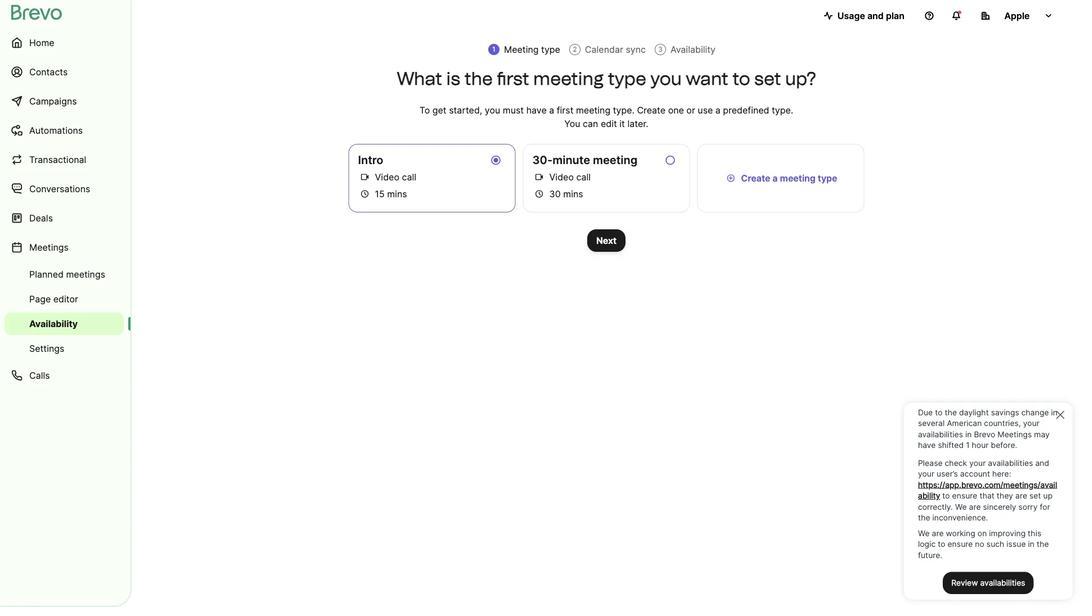 Task type: locate. For each thing, give the bounding box(es) containing it.
no color image containing schedule
[[358, 187, 372, 201]]

2 horizontal spatial no color image
[[664, 154, 677, 167]]

type.
[[613, 105, 635, 116], [772, 105, 793, 116]]

1 vertical spatial no color image
[[532, 170, 546, 184]]

schedule left the 15
[[360, 189, 369, 199]]

video
[[375, 172, 399, 183], [549, 172, 574, 183]]

usage and plan
[[837, 10, 905, 21]]

meeting type
[[504, 44, 560, 55]]

you inside to get started, you must have a first meeting type. create one or use a predefined type. you can edit it later.
[[485, 105, 500, 116]]

2 mins from the left
[[563, 188, 583, 199]]

sync
[[626, 44, 646, 55]]

2 schedule from the left
[[535, 189, 544, 199]]

no color image
[[664, 154, 677, 167], [532, 170, 546, 184], [358, 187, 372, 201]]

you
[[651, 68, 682, 89], [485, 105, 500, 116]]

videocam
[[360, 172, 369, 183], [535, 172, 544, 183]]

videocam down 30-
[[535, 172, 544, 183]]

1 horizontal spatial you
[[651, 68, 682, 89]]

30-minute meeting
[[532, 153, 638, 167]]

calendar sync
[[585, 44, 646, 55]]

first up you
[[557, 105, 574, 116]]

must
[[503, 105, 524, 116]]

a right have on the top of page
[[549, 105, 554, 116]]

calendar
[[585, 44, 623, 55]]

0 horizontal spatial create
[[637, 105, 666, 116]]

0 vertical spatial no color image
[[664, 154, 677, 167]]

create
[[637, 105, 666, 116], [741, 173, 770, 184]]

0 horizontal spatial call
[[402, 172, 416, 183]]

the
[[464, 68, 493, 89]]

1 mins from the left
[[387, 188, 407, 199]]

one
[[668, 105, 684, 116]]

can
[[583, 118, 598, 129]]

2 call from the left
[[576, 172, 591, 183]]

videocam down 'intro'
[[360, 172, 369, 183]]

call for 30-minute meeting
[[576, 172, 591, 183]]

0 horizontal spatial type
[[541, 44, 560, 55]]

no color image containing radio_button_unchecked
[[664, 154, 677, 167]]

no color image containing videocam
[[532, 170, 546, 184]]

first
[[497, 68, 529, 89], [557, 105, 574, 116]]

type. up it
[[613, 105, 635, 116]]

no color image for 15 mins
[[358, 187, 372, 201]]

page
[[29, 294, 51, 305]]

no color image left the 15
[[358, 187, 372, 201]]

no color image containing schedule
[[532, 187, 546, 201]]

meeting
[[533, 68, 604, 89], [576, 105, 611, 116], [593, 153, 638, 167], [780, 173, 816, 184]]

1 horizontal spatial videocam video call
[[535, 172, 591, 183]]

1 vertical spatial you
[[485, 105, 500, 116]]

0 vertical spatial create
[[637, 105, 666, 116]]

call down 30-minute meeting
[[576, 172, 591, 183]]

schedule left 30
[[535, 189, 544, 199]]

videocam for 30-minute meeting
[[535, 172, 544, 183]]

0 vertical spatial type
[[541, 44, 560, 55]]

call
[[402, 172, 416, 183], [576, 172, 591, 183]]

deals link
[[5, 205, 124, 232]]

availability
[[671, 44, 716, 55], [29, 318, 78, 329]]

1 schedule from the left
[[360, 189, 369, 199]]

create up later.
[[637, 105, 666, 116]]

first down meeting
[[497, 68, 529, 89]]

mins
[[387, 188, 407, 199], [563, 188, 583, 199]]

no color image down 30-
[[532, 170, 546, 184]]

settings
[[29, 343, 64, 354]]

2 video from the left
[[549, 172, 574, 183]]

schedule
[[360, 189, 369, 199], [535, 189, 544, 199]]

1 videocam video call from the left
[[360, 172, 416, 183]]

schedule inside schedule 15 mins
[[360, 189, 369, 199]]

0 horizontal spatial mins
[[387, 188, 407, 199]]

0 horizontal spatial type.
[[613, 105, 635, 116]]

0 horizontal spatial no color image
[[358, 187, 372, 201]]

mins right 30
[[563, 188, 583, 199]]

1 call from the left
[[402, 172, 416, 183]]

1 vertical spatial create
[[741, 173, 770, 184]]

1 vertical spatial availability
[[29, 318, 78, 329]]

0 vertical spatial first
[[497, 68, 529, 89]]

1 horizontal spatial call
[[576, 172, 591, 183]]

home
[[29, 37, 54, 48]]

videocam video call up schedule 30 mins on the top of page
[[535, 172, 591, 183]]

to get started, you must have a first meeting type. create one or use a predefined type. you can edit it later.
[[420, 105, 793, 129]]

videocam for intro
[[360, 172, 369, 183]]

0 horizontal spatial videocam
[[360, 172, 369, 183]]

videocam video call up schedule 15 mins
[[360, 172, 416, 183]]

1 vertical spatial type
[[608, 68, 646, 89]]

0 horizontal spatial first
[[497, 68, 529, 89]]

you down '3' on the top right of page
[[651, 68, 682, 89]]

no color image for create
[[724, 172, 738, 185]]

no color image down one
[[664, 154, 677, 167]]

1 horizontal spatial videocam
[[535, 172, 544, 183]]

1 horizontal spatial first
[[557, 105, 574, 116]]

no color image for video
[[358, 170, 372, 184]]

no color image containing videocam
[[358, 170, 372, 184]]

1 horizontal spatial type.
[[772, 105, 793, 116]]

1
[[492, 45, 495, 53]]

1 vertical spatial first
[[557, 105, 574, 116]]

home link
[[5, 29, 124, 56]]

video for intro
[[375, 172, 399, 183]]

1 horizontal spatial no color image
[[532, 170, 546, 184]]

no color image containing add_circle_outline
[[724, 172, 738, 185]]

0 horizontal spatial schedule
[[360, 189, 369, 199]]

planned meetings
[[29, 269, 105, 280]]

what
[[397, 68, 442, 89]]

next button
[[587, 230, 626, 252]]

meetings link
[[5, 234, 124, 261]]

started,
[[449, 105, 482, 116]]

meeting
[[504, 44, 539, 55]]

type
[[541, 44, 560, 55], [608, 68, 646, 89], [818, 173, 837, 184]]

campaigns link
[[5, 88, 124, 115]]

video up schedule 15 mins
[[375, 172, 399, 183]]

create inside to get started, you must have a first meeting type. create one or use a predefined type. you can edit it later.
[[637, 105, 666, 116]]

mins right the 15
[[387, 188, 407, 199]]

0 vertical spatial availability
[[671, 44, 716, 55]]

set
[[754, 68, 781, 89]]

create right add_circle_outline
[[741, 173, 770, 184]]

1 horizontal spatial schedule
[[535, 189, 544, 199]]

what is the first meeting type you want to set up?
[[397, 68, 816, 89]]

1 horizontal spatial mins
[[563, 188, 583, 199]]

1 videocam from the left
[[360, 172, 369, 183]]

1 horizontal spatial type
[[608, 68, 646, 89]]

calls link
[[5, 362, 124, 389]]

15
[[375, 188, 385, 199]]

availability link
[[5, 313, 124, 335]]

videocam video call
[[360, 172, 416, 183], [535, 172, 591, 183]]

availability down page editor
[[29, 318, 78, 329]]

type. down 'set'
[[772, 105, 793, 116]]

2 type. from the left
[[772, 105, 793, 116]]

0 horizontal spatial video
[[375, 172, 399, 183]]

1 video from the left
[[375, 172, 399, 183]]

video up schedule 30 mins on the top of page
[[549, 172, 574, 183]]

0 horizontal spatial availability
[[29, 318, 78, 329]]

schedule 15 mins
[[360, 188, 407, 199]]

availability up want
[[671, 44, 716, 55]]

page editor link
[[5, 288, 124, 311]]

and
[[867, 10, 884, 21]]

meetings
[[29, 242, 69, 253]]

30-
[[532, 153, 553, 167]]

deals
[[29, 213, 53, 224]]

2 horizontal spatial a
[[773, 173, 778, 184]]

2 vertical spatial no color image
[[358, 187, 372, 201]]

you left must
[[485, 105, 500, 116]]

0 vertical spatial you
[[651, 68, 682, 89]]

up?
[[785, 68, 816, 89]]

1 horizontal spatial availability
[[671, 44, 716, 55]]

no color image
[[489, 154, 503, 167], [358, 170, 372, 184], [724, 172, 738, 185], [532, 187, 546, 201]]

call up schedule 15 mins
[[402, 172, 416, 183]]

2 horizontal spatial type
[[818, 173, 837, 184]]

0 horizontal spatial videocam video call
[[360, 172, 416, 183]]

2 videocam video call from the left
[[535, 172, 591, 183]]

a right use
[[715, 105, 721, 116]]

a
[[549, 105, 554, 116], [715, 105, 721, 116], [773, 173, 778, 184]]

a right add_circle_outline
[[773, 173, 778, 184]]

conversations
[[29, 183, 90, 194]]

schedule inside schedule 30 mins
[[535, 189, 544, 199]]

video for 30-minute meeting
[[549, 172, 574, 183]]

schedule for intro
[[360, 189, 369, 199]]

next
[[596, 235, 617, 246]]

2 videocam from the left
[[535, 172, 544, 183]]

no color image for video call
[[532, 170, 546, 184]]

predefined
[[723, 105, 769, 116]]

edit
[[601, 118, 617, 129]]

2
[[573, 45, 577, 53]]

0 horizontal spatial you
[[485, 105, 500, 116]]

1 horizontal spatial video
[[549, 172, 574, 183]]



Task type: describe. For each thing, give the bounding box(es) containing it.
page editor
[[29, 294, 78, 305]]

editor
[[53, 294, 78, 305]]

get
[[432, 105, 446, 116]]

contacts link
[[5, 59, 124, 86]]

1 horizontal spatial create
[[741, 173, 770, 184]]

0 horizontal spatial a
[[549, 105, 554, 116]]

apple
[[1004, 10, 1030, 21]]

have
[[526, 105, 547, 116]]

to
[[733, 68, 750, 89]]

schedule for 30-minute meeting
[[535, 189, 544, 199]]

transactional
[[29, 154, 86, 165]]

mins for intro
[[387, 188, 407, 199]]

meetings
[[66, 269, 105, 280]]

contacts
[[29, 66, 68, 77]]

add_circle_outline create a meeting type
[[726, 173, 837, 184]]

is
[[446, 68, 460, 89]]

use
[[698, 105, 713, 116]]

plan
[[886, 10, 905, 21]]

add_circle_outline
[[726, 173, 735, 184]]

settings link
[[5, 338, 124, 360]]

automations link
[[5, 117, 124, 144]]

conversations link
[[5, 176, 124, 203]]

to
[[420, 105, 430, 116]]

automations
[[29, 125, 83, 136]]

or
[[687, 105, 695, 116]]

intro
[[358, 153, 383, 167]]

want
[[686, 68, 728, 89]]

radio_button_checked
[[490, 154, 501, 167]]

calls
[[29, 370, 50, 381]]

videocam video call for intro
[[360, 172, 416, 183]]

campaigns
[[29, 96, 77, 107]]

first inside to get started, you must have a first meeting type. create one or use a predefined type. you can edit it later.
[[557, 105, 574, 116]]

you
[[564, 118, 580, 129]]

no color image containing radio_button_checked
[[489, 154, 503, 167]]

2 vertical spatial type
[[818, 173, 837, 184]]

usage and plan button
[[815, 5, 914, 27]]

usage
[[837, 10, 865, 21]]

availability inside availability link
[[29, 318, 78, 329]]

minute
[[553, 153, 590, 167]]

meeting inside to get started, you must have a first meeting type. create one or use a predefined type. you can edit it later.
[[576, 105, 611, 116]]

transactional link
[[5, 146, 124, 173]]

planned meetings link
[[5, 263, 124, 286]]

later.
[[627, 118, 648, 129]]

call for intro
[[402, 172, 416, 183]]

apple button
[[972, 5, 1062, 27]]

radio_button_unchecked
[[665, 154, 676, 167]]

1 type. from the left
[[613, 105, 635, 116]]

no color image for 30
[[532, 187, 546, 201]]

it
[[620, 118, 625, 129]]

3
[[658, 45, 663, 53]]

mins for 30-minute meeting
[[563, 188, 583, 199]]

videocam video call for 30-minute meeting
[[535, 172, 591, 183]]

schedule 30 mins
[[535, 188, 583, 199]]

1 horizontal spatial a
[[715, 105, 721, 116]]

30
[[549, 188, 561, 199]]

planned
[[29, 269, 64, 280]]



Task type: vqa. For each thing, say whether or not it's contained in the screenshot.
use
yes



